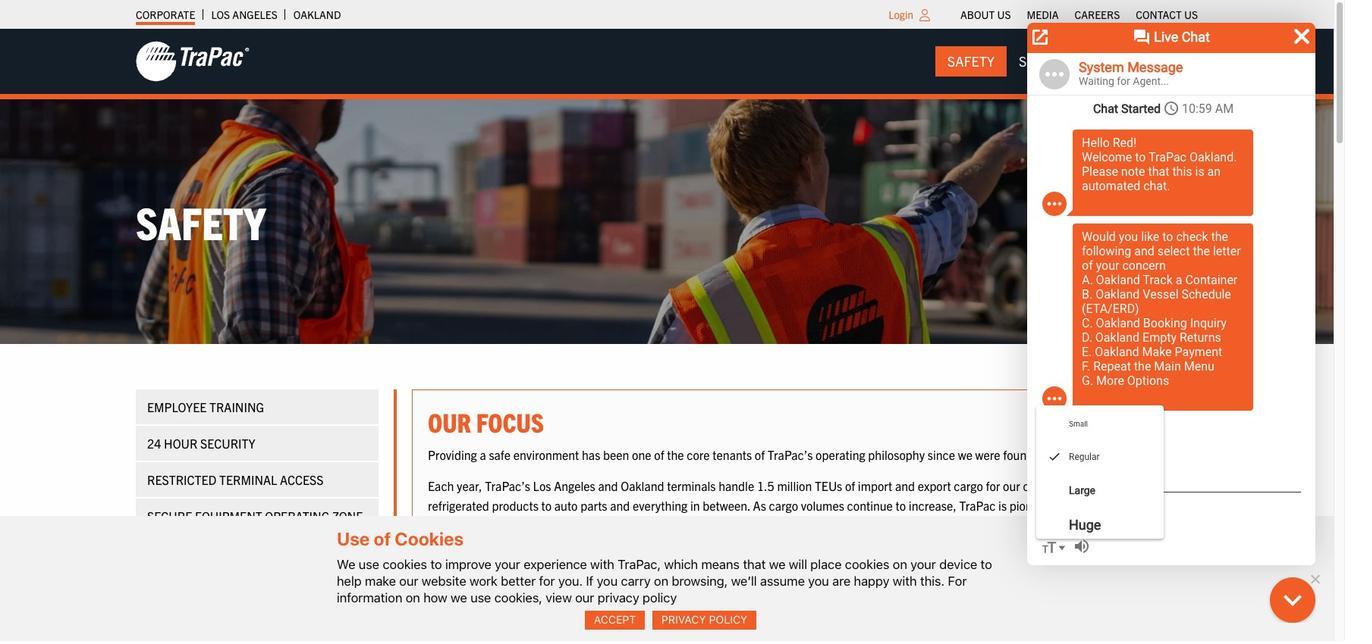 Task type: vqa. For each thing, say whether or not it's contained in the screenshot.
the bottom throughout
no



Task type: locate. For each thing, give the bounding box(es) containing it.
media
[[1027, 8, 1059, 21]]

0 horizontal spatial oakland
[[293, 8, 341, 21]]

cookies up make
[[383, 557, 427, 573]]

1.5
[[757, 479, 774, 494]]

the down increase,
[[924, 518, 941, 533]]

we
[[337, 557, 355, 573]]

0 vertical spatial that
[[1125, 498, 1146, 513]]

us
[[466, 518, 478, 533]]

as down 1.5
[[753, 498, 766, 513]]

a right providing
[[480, 447, 486, 462]]

0 vertical spatial in
[[690, 498, 700, 513]]

safe
[[489, 447, 511, 462], [944, 518, 965, 533]]

us for contact us
[[1184, 8, 1198, 21]]

with left the this.
[[893, 574, 917, 589]]

0 horizontal spatial use
[[359, 557, 379, 573]]

of right teus
[[845, 479, 855, 494]]

ensure
[[886, 518, 921, 533]]

angeles
[[232, 8, 278, 21], [554, 479, 595, 494]]

contact us link
[[1136, 4, 1198, 25]]

use of cookies we use cookies to improve your experience with trapac, which means that we will place cookies on your device to help make our website work better for you. if you carry on browsing, we'll assume you are happy with this. for information on how we use cookies, view our privacy policy
[[337, 529, 992, 606]]

los inside each year, trapac's los angeles and oakland terminals handle 1.5 million teus of import and export cargo for our customers, ranging from refrigerated products to auto parts and everything in between. as cargo volumes continue to increase, trapac is pioneering innovation that will enable us to continue moving cargo through our terminals quickly and safely. in order to ensure the safe transport of our customers' cargo as it enters and leaves our terminals, trapac has implemented a number of technologies and policies.
[[533, 479, 551, 494]]

0 vertical spatial los
[[211, 8, 230, 21]]

0 horizontal spatial you
[[597, 574, 618, 589]]

1 horizontal spatial with
[[893, 574, 917, 589]]

safe cargo pick up & delivery
[[147, 546, 333, 561]]

2 us from the left
[[1184, 8, 1198, 21]]

0 vertical spatial on
[[893, 557, 907, 573]]

0 vertical spatial trapac's
[[768, 447, 813, 462]]

continue
[[847, 498, 893, 513], [494, 518, 540, 533]]

1 vertical spatial terminals
[[679, 518, 728, 533]]

the
[[667, 447, 684, 462], [924, 518, 941, 533]]

0 vertical spatial a
[[480, 447, 486, 462]]

we right how
[[453, 569, 476, 598]]

if
[[586, 574, 594, 589]]

will up assume
[[789, 557, 807, 573]]

0 horizontal spatial terminals,
[[542, 537, 594, 552]]

1 vertical spatial with
[[893, 574, 917, 589]]

a up means
[[729, 537, 735, 552]]

of inside the use of cookies we use cookies to improve your experience with trapac, which means that we will place cookies on your device to help make our website work better for you. if you carry on browsing, we'll assume you are happy with this. for information on how we use cookies, view our privacy policy
[[374, 529, 391, 550]]

has up trapac,
[[636, 537, 654, 552]]

1 horizontal spatial has
[[636, 537, 654, 552]]

our
[[428, 406, 471, 439]]

to right "us"
[[481, 518, 491, 533]]

and down "us"
[[464, 537, 483, 552]]

a inside each year, trapac's los angeles and oakland terminals handle 1.5 million teus of import and export cargo for our customers, ranging from refrigerated products to auto parts and everything in between. as cargo volumes continue to increase, trapac is pioneering innovation that will enable us to continue moving cargo through our terminals quickly and safely. in order to ensure the safe transport of our customers' cargo as it enters and leaves our terminals, trapac has implemented a number of technologies and policies.
[[729, 537, 735, 552]]

products
[[492, 498, 539, 513]]

continue down products
[[494, 518, 540, 533]]

cargo right export
[[954, 479, 983, 494]]

1 horizontal spatial safety
[[947, 52, 995, 70]]

1 horizontal spatial angeles
[[554, 479, 595, 494]]

1 horizontal spatial oakland
[[621, 479, 664, 494]]

0 vertical spatial for
[[986, 479, 1000, 494]]

and left safely.
[[771, 518, 790, 533]]

our right make
[[399, 574, 418, 589]]

secure equipment operating zone
[[147, 509, 363, 525]]

terminals down core
[[667, 479, 716, 494]]

delivery
[[279, 546, 333, 561]]

how
[[423, 591, 447, 606]]

1 horizontal spatial use
[[470, 591, 491, 606]]

of right use
[[374, 529, 391, 550]]

1 vertical spatial on
[[654, 574, 669, 589]]

privacy
[[598, 591, 639, 606]]

1 horizontal spatial that
[[1125, 498, 1146, 513]]

that down 'from'
[[1125, 498, 1146, 513]]

on down policies.
[[893, 557, 907, 573]]

privacy policy
[[662, 614, 747, 627]]

menu bar containing safety
[[935, 46, 1210, 77]]

service
[[1019, 52, 1072, 70]]

safe inside each year, trapac's los angeles and oakland terminals handle 1.5 million teus of import and export cargo for our customers, ranging from refrigerated products to auto parts and everything in between. as cargo volumes continue to increase, trapac is pioneering innovation that will enable us to continue moving cargo through our terminals quickly and safely. in order to ensure the safe transport of our customers' cargo as it enters and leaves our terminals, trapac has implemented a number of technologies and policies.
[[944, 518, 965, 533]]

2 cookies from the left
[[845, 557, 890, 573]]

terminals up implemented
[[679, 518, 728, 533]]

that inside the use of cookies we use cookies to improve your experience with trapac, which means that we will place cookies on your device to help make our website work better for you. if you carry on browsing, we'll assume you are happy with this. for information on how we use cookies, view our privacy policy
[[743, 557, 766, 573]]

0 vertical spatial safe
[[489, 447, 511, 462]]

1 horizontal spatial on
[[654, 574, 669, 589]]

terminals, down policies.
[[890, 569, 973, 598]]

1 horizontal spatial in
[[690, 498, 700, 513]]

and up parts
[[598, 479, 618, 494]]

los up corporate image
[[211, 8, 230, 21]]

0 horizontal spatial safe
[[489, 447, 511, 462]]

will up the it
[[1149, 498, 1166, 513]]

use up make
[[359, 557, 379, 573]]

trapac up transport
[[959, 498, 996, 513]]

menu bar containing about us
[[953, 4, 1206, 25]]

no image
[[1307, 572, 1322, 587]]

1 vertical spatial use
[[470, 591, 491, 606]]

philosophy
[[868, 447, 925, 462]]

us right about
[[997, 8, 1011, 21]]

as down enters
[[428, 569, 448, 598]]

0 vertical spatial trapac
[[959, 498, 996, 513]]

1 your from the left
[[495, 557, 520, 573]]

trapac's
[[768, 447, 813, 462], [485, 479, 530, 494]]

1 vertical spatial that
[[743, 557, 766, 573]]

since
[[928, 447, 955, 462]]

from
[[1126, 479, 1150, 494]]

operating
[[816, 447, 865, 462]]

in left new
[[534, 569, 549, 598]]

examine
[[1005, 569, 1074, 598]]

0 vertical spatial oakland
[[293, 8, 341, 21]]

menu bar down careers link
[[935, 46, 1210, 77]]

of right one
[[654, 447, 664, 462]]

trapac's up products
[[485, 479, 530, 494]]

contact us
[[1136, 8, 1198, 21]]

0 horizontal spatial safety
[[136, 194, 266, 250]]

1 horizontal spatial safe
[[944, 518, 965, 533]]

0 vertical spatial will
[[1149, 498, 1166, 513]]

accept link
[[585, 611, 645, 630]]

device
[[939, 557, 977, 573]]

transport
[[968, 518, 1016, 533]]

oakland
[[293, 8, 341, 21], [621, 479, 664, 494]]

providing
[[428, 447, 477, 462]]

means
[[701, 557, 740, 573]]

use
[[359, 557, 379, 573], [470, 591, 491, 606]]

providing a safe environment has been one of the core tenants of trapac's operating philosophy since we were founded more than 30 years ago.
[[428, 447, 1175, 462]]

1 vertical spatial in
[[534, 569, 549, 598]]

view
[[546, 591, 572, 606]]

0 horizontal spatial for
[[539, 574, 555, 589]]

1 horizontal spatial continue
[[847, 498, 893, 513]]

los down 'environment'
[[533, 479, 551, 494]]

1 vertical spatial has
[[636, 537, 654, 552]]

1 horizontal spatial you
[[808, 574, 829, 589]]

1 horizontal spatial a
[[729, 537, 735, 552]]

your up better
[[495, 557, 520, 573]]

0 horizontal spatial los
[[211, 8, 230, 21]]

cargo down parts
[[583, 518, 612, 533]]

terminals, inside each year, trapac's los angeles and oakland terminals handle 1.5 million teus of import and export cargo for our customers, ranging from refrigerated products to auto parts and everything in between. as cargo volumes continue to increase, trapac is pioneering innovation that will enable us to continue moving cargo through our terminals quickly and safely. in order to ensure the safe transport of our customers' cargo as it enters and leaves our terminals, trapac has implemented a number of technologies and policies.
[[542, 537, 594, 552]]

1 horizontal spatial the
[[924, 518, 941, 533]]

us inside contact us 'link'
[[1184, 8, 1198, 21]]

0 vertical spatial as
[[753, 498, 766, 513]]

import
[[858, 479, 892, 494]]

0 vertical spatial safety
[[947, 52, 995, 70]]

for
[[986, 479, 1000, 494], [539, 574, 555, 589]]

0 horizontal spatial trapac's
[[485, 479, 530, 494]]

for up is
[[986, 479, 1000, 494]]

0 vertical spatial angeles
[[232, 8, 278, 21]]

corporate link
[[136, 4, 195, 25]]

of down 'pioneering'
[[1019, 518, 1029, 533]]

0 horizontal spatial us
[[997, 8, 1011, 21]]

our
[[1003, 479, 1020, 494], [659, 518, 676, 533], [1032, 518, 1049, 533], [522, 537, 539, 552], [859, 569, 886, 598], [399, 574, 418, 589], [575, 591, 594, 606]]

1 vertical spatial the
[[924, 518, 941, 533]]

with up if
[[590, 557, 614, 573]]

us right the contact
[[1184, 8, 1198, 21]]

at
[[838, 569, 855, 598]]

0 vertical spatial the
[[667, 447, 684, 462]]

1 vertical spatial menu bar
[[935, 46, 1210, 77]]

website
[[422, 574, 466, 589]]

angeles up auto
[[554, 479, 595, 494]]

1 horizontal spatial for
[[986, 479, 1000, 494]]

in inside each year, trapac's los angeles and oakland terminals handle 1.5 million teus of import and export cargo for our customers, ranging from refrigerated products to auto parts and everything in between. as cargo volumes continue to increase, trapac is pioneering innovation that will enable us to continue moving cargo through our terminals quickly and safely. in order to ensure the safe transport of our customers' cargo as it enters and leaves our terminals, trapac has implemented a number of technologies and policies.
[[690, 498, 700, 513]]

1 vertical spatial safe
[[944, 518, 965, 533]]

1 vertical spatial as
[[428, 569, 448, 598]]

oakland up everything
[[621, 479, 664, 494]]

0 horizontal spatial the
[[667, 447, 684, 462]]

use down work
[[470, 591, 491, 606]]

menu bar up service
[[953, 4, 1206, 25]]

trapac's inside each year, trapac's los angeles and oakland terminals handle 1.5 million teus of import and export cargo for our customers, ranging from refrigerated products to auto parts and everything in between. as cargo volumes continue to increase, trapac is pioneering innovation that will enable us to continue moving cargo through our terminals quickly and safely. in order to ensure the safe transport of our customers' cargo as it enters and leaves our terminals, trapac has implemented a number of technologies and policies.
[[485, 479, 530, 494]]

on
[[893, 557, 907, 573], [654, 574, 669, 589], [406, 591, 420, 606]]

handle
[[719, 479, 754, 494]]

oakland right los angeles link
[[293, 8, 341, 21]]

0 vertical spatial terminals,
[[542, 537, 594, 552]]

1 vertical spatial oakland
[[621, 479, 664, 494]]

your up the this.
[[911, 557, 936, 573]]

enters
[[428, 537, 461, 552]]

the left core
[[667, 447, 684, 462]]

million
[[777, 479, 812, 494]]

angeles left the oakland "link"
[[232, 8, 278, 21]]

has left been
[[582, 447, 600, 462]]

0 horizontal spatial on
[[406, 591, 420, 606]]

los inside los angeles link
[[211, 8, 230, 21]]

pioneering
[[1010, 498, 1065, 513]]

the inside each year, trapac's los angeles and oakland terminals handle 1.5 million teus of import and export cargo for our customers, ranging from refrigerated products to auto parts and everything in between. as cargo volumes continue to increase, trapac is pioneering innovation that will enable us to continue moving cargo through our terminals quickly and safely. in order to ensure the safe transport of our customers' cargo as it enters and leaves our terminals, trapac has implemented a number of technologies and policies.
[[924, 518, 941, 533]]

0 horizontal spatial angeles
[[232, 8, 278, 21]]

1 horizontal spatial terminals,
[[890, 569, 973, 598]]

&
[[268, 546, 277, 561]]

0 vertical spatial use
[[359, 557, 379, 573]]

cookies up the happy
[[845, 557, 890, 573]]

0 horizontal spatial with
[[590, 557, 614, 573]]

0 vertical spatial has
[[582, 447, 600, 462]]

0 vertical spatial menu bar
[[953, 4, 1206, 25]]

continue down import
[[847, 498, 893, 513]]

you down place
[[808, 574, 829, 589]]

our up is
[[1003, 479, 1020, 494]]

1 horizontal spatial will
[[1149, 498, 1166, 513]]

0 horizontal spatial continue
[[494, 518, 540, 533]]

and
[[598, 479, 618, 494], [895, 479, 915, 494], [610, 498, 630, 513], [771, 518, 790, 533], [464, 537, 483, 552], [864, 537, 884, 552], [708, 569, 739, 598]]

1 vertical spatial los
[[533, 479, 551, 494]]

0 horizontal spatial as
[[428, 569, 448, 598]]

safety
[[947, 52, 995, 70], [136, 194, 266, 250]]

login link
[[889, 8, 913, 21]]

that up we'll
[[743, 557, 766, 573]]

1 horizontal spatial as
[[753, 498, 766, 513]]

1 vertical spatial angeles
[[554, 479, 595, 494]]

0 horizontal spatial a
[[480, 447, 486, 462]]

0 horizontal spatial that
[[743, 557, 766, 573]]

light image
[[920, 9, 930, 21]]

2 horizontal spatial on
[[893, 557, 907, 573]]

1 horizontal spatial los
[[533, 479, 551, 494]]

policies.
[[886, 537, 930, 552]]

trapac,
[[618, 557, 661, 573]]

us inside "about us" link
[[997, 8, 1011, 21]]

that inside each year, trapac's los angeles and oakland terminals handle 1.5 million teus of import and export cargo for our customers, ranging from refrigerated products to auto parts and everything in between. as cargo volumes continue to increase, trapac is pioneering innovation that will enable us to continue moving cargo through our terminals quickly and safely. in order to ensure the safe transport of our customers' cargo as it enters and leaves our terminals, trapac has implemented a number of technologies and policies.
[[1125, 498, 1146, 513]]

safety menu item
[[935, 46, 1007, 77]]

we right for
[[977, 569, 1000, 598]]

menu bar
[[953, 4, 1206, 25], [935, 46, 1210, 77]]

in left the between.
[[690, 498, 700, 513]]

1 us from the left
[[997, 8, 1011, 21]]

us for about us
[[997, 8, 1011, 21]]

0 horizontal spatial will
[[789, 557, 807, 573]]

our focus
[[428, 406, 544, 439]]

1 you from the left
[[597, 574, 618, 589]]

hour
[[164, 437, 198, 452]]

for down experience
[[539, 574, 555, 589]]

login
[[889, 8, 913, 21]]

to right "order"
[[872, 518, 883, 533]]

2 vertical spatial on
[[406, 591, 420, 606]]

on up policy
[[654, 574, 669, 589]]

we left were
[[958, 447, 973, 462]]

to up ensure
[[896, 498, 906, 513]]

terminal
[[219, 473, 277, 488]]

trapac down through
[[597, 537, 633, 552]]

0 horizontal spatial trapac
[[597, 537, 633, 552]]

1 horizontal spatial trapac's
[[768, 447, 813, 462]]

sustainability
[[1096, 52, 1198, 70]]

enable
[[428, 518, 463, 533]]

1 horizontal spatial us
[[1184, 8, 1198, 21]]

1 horizontal spatial cookies
[[845, 557, 890, 573]]

order
[[842, 518, 870, 533]]

safe down increase,
[[944, 518, 965, 533]]

cargo
[[954, 479, 983, 494], [769, 498, 798, 513], [583, 518, 612, 533], [1113, 518, 1142, 533]]

than
[[1079, 447, 1103, 462]]

trapac's up million
[[768, 447, 813, 462]]

your
[[495, 557, 520, 573], [911, 557, 936, 573]]

safe down focus on the bottom left
[[489, 447, 511, 462]]

scanning
[[278, 582, 339, 597]]

1 vertical spatial for
[[539, 574, 555, 589]]

1 horizontal spatial your
[[911, 557, 936, 573]]

work
[[470, 574, 498, 589]]

customs
[[221, 582, 276, 597]]

on left how
[[406, 591, 420, 606]]

1 vertical spatial will
[[789, 557, 807, 573]]

1 vertical spatial trapac's
[[485, 479, 530, 494]]

customers'
[[1052, 518, 1110, 533]]

cargo
[[178, 546, 218, 561]]

terminals, down moving
[[542, 537, 594, 552]]

about us
[[961, 8, 1011, 21]]

1 cookies from the left
[[383, 557, 427, 573]]

0 horizontal spatial in
[[534, 569, 549, 598]]

0 horizontal spatial your
[[495, 557, 520, 573]]

you right if
[[597, 574, 618, 589]]

terminals
[[667, 479, 716, 494], [679, 518, 728, 533]]

volumes
[[801, 498, 844, 513]]

quickly
[[731, 518, 768, 533]]

0 horizontal spatial cookies
[[383, 557, 427, 573]]

1 horizontal spatial trapac
[[959, 498, 996, 513]]

1 vertical spatial a
[[729, 537, 735, 552]]

trapac
[[959, 498, 996, 513], [597, 537, 633, 552]]

sustainability link
[[1084, 46, 1210, 77]]

and up through
[[610, 498, 630, 513]]



Task type: describe. For each thing, give the bounding box(es) containing it.
will inside the use of cookies we use cookies to improve your experience with trapac, which means that we will place cookies on your device to help make our website work better for you. if you carry on browsing, we'll assume you are happy with this. for information on how we use cookies, view our privacy policy
[[789, 557, 807, 573]]

integrated customs scanning link
[[136, 572, 379, 607]]

we up assume
[[769, 557, 786, 573]]

infrastructure
[[591, 569, 704, 598]]

about us link
[[961, 4, 1011, 25]]

leaves
[[486, 537, 519, 552]]

is
[[999, 498, 1007, 513]]

integrated customs scanning
[[147, 582, 339, 597]]

invest
[[480, 569, 529, 598]]

ago.
[[1153, 447, 1175, 462]]

been
[[603, 447, 629, 462]]

privacy policy link
[[653, 611, 756, 630]]

assume
[[760, 574, 805, 589]]

each
[[428, 479, 454, 494]]

0 vertical spatial continue
[[847, 498, 893, 513]]

export
[[918, 479, 951, 494]]

careers
[[1075, 8, 1120, 21]]

founded
[[1003, 447, 1047, 462]]

0 vertical spatial terminals
[[667, 479, 716, 494]]

new
[[553, 569, 587, 598]]

our right at at the right of page
[[859, 569, 886, 598]]

our down everything
[[659, 518, 676, 533]]

contact
[[1136, 8, 1182, 21]]

our right leaves
[[522, 537, 539, 552]]

employee training link
[[136, 390, 379, 425]]

as we invest in new infrastructure and technology at our terminals, we examine ways to:
[[428, 569, 1145, 598]]

restricted
[[147, 473, 217, 488]]

privacy
[[662, 614, 706, 627]]

of right tenants
[[755, 447, 765, 462]]

for inside the use of cookies we use cookies to improve your experience with trapac, which means that we will place cookies on your device to help make our website work better for you. if you carry on browsing, we'll assume you are happy with this. for information on how we use cookies, view our privacy policy
[[539, 574, 555, 589]]

auto
[[554, 498, 578, 513]]

environment
[[513, 447, 579, 462]]

security
[[200, 437, 255, 452]]

and left export
[[895, 479, 915, 494]]

will inside each year, trapac's los angeles and oakland terminals handle 1.5 million teus of import and export cargo for our customers, ranging from refrigerated products to auto parts and everything in between. as cargo volumes continue to increase, trapac is pioneering innovation that will enable us to continue moving cargo through our terminals quickly and safely. in order to ensure the safe transport of our customers' cargo as it enters and leaves our terminals, trapac has implemented a number of technologies and policies.
[[1149, 498, 1166, 513]]

2 you from the left
[[808, 574, 829, 589]]

as
[[1145, 518, 1157, 533]]

has inside each year, trapac's los angeles and oakland terminals handle 1.5 million teus of import and export cargo for our customers, ranging from refrigerated products to auto parts and everything in between. as cargo volumes continue to increase, trapac is pioneering innovation that will enable us to continue moving cargo through our terminals quickly and safely. in order to ensure the safe transport of our customers' cargo as it enters and leaves our terminals, trapac has implemented a number of technologies and policies.
[[636, 537, 654, 552]]

are
[[832, 574, 851, 589]]

to right "device"
[[981, 557, 992, 573]]

it
[[1159, 518, 1166, 533]]

and up policy
[[708, 569, 739, 598]]

more
[[1049, 447, 1076, 462]]

and down "order"
[[864, 537, 884, 552]]

0 vertical spatial with
[[590, 557, 614, 573]]

1 vertical spatial safety
[[136, 194, 266, 250]]

as inside each year, trapac's los angeles and oakland terminals handle 1.5 million teus of import and export cargo for our customers, ranging from refrigerated products to auto parts and everything in between. as cargo volumes continue to increase, trapac is pioneering innovation that will enable us to continue moving cargo through our terminals quickly and safely. in order to ensure the safe transport of our customers' cargo as it enters and leaves our terminals, trapac has implemented a number of technologies and policies.
[[753, 498, 766, 513]]

safely.
[[793, 518, 826, 533]]

for
[[948, 574, 967, 589]]

24 hour security
[[147, 437, 255, 452]]

safety link
[[935, 46, 1007, 77]]

zone
[[332, 509, 363, 525]]

operating
[[265, 509, 330, 525]]

help
[[337, 574, 362, 589]]

technologies
[[795, 537, 861, 552]]

our down 'pioneering'
[[1032, 518, 1049, 533]]

years
[[1122, 447, 1150, 462]]

we down website
[[451, 591, 467, 606]]

restricted terminal access link
[[136, 463, 379, 498]]

you.
[[558, 574, 583, 589]]

los angeles
[[211, 8, 278, 21]]

corporate image
[[136, 40, 250, 83]]

through
[[615, 518, 656, 533]]

implemented
[[657, 537, 726, 552]]

about
[[961, 8, 995, 21]]

innovation
[[1068, 498, 1122, 513]]

0 horizontal spatial has
[[582, 447, 600, 462]]

oakland link
[[293, 4, 341, 25]]

integrated
[[147, 582, 218, 597]]

24
[[147, 437, 161, 452]]

between.
[[703, 498, 750, 513]]

access
[[280, 473, 324, 488]]

to:
[[1123, 569, 1145, 598]]

of right number at the right bottom
[[782, 537, 792, 552]]

ways
[[1078, 569, 1119, 598]]

place
[[811, 557, 842, 573]]

focus
[[476, 406, 544, 439]]

information
[[337, 591, 402, 606]]

pick
[[221, 546, 247, 561]]

customers,
[[1023, 479, 1081, 494]]

cargo left the "as"
[[1113, 518, 1142, 533]]

our down if
[[575, 591, 594, 606]]

los angeles link
[[211, 4, 278, 25]]

for inside each year, trapac's los angeles and oakland terminals handle 1.5 million teus of import and export cargo for our customers, ranging from refrigerated products to auto parts and everything in between. as cargo volumes continue to increase, trapac is pioneering innovation that will enable us to continue moving cargo through our terminals quickly and safely. in order to ensure the safe transport of our customers' cargo as it enters and leaves our terminals, trapac has implemented a number of technologies and policies.
[[986, 479, 1000, 494]]

policy
[[709, 614, 747, 627]]

carry
[[621, 574, 651, 589]]

employee
[[147, 400, 207, 415]]

technology
[[744, 569, 834, 598]]

safety inside menu item
[[947, 52, 995, 70]]

improve
[[445, 557, 492, 573]]

increase,
[[909, 498, 957, 513]]

employee training
[[147, 400, 264, 415]]

which
[[664, 557, 698, 573]]

service link
[[1007, 46, 1084, 77]]

careers link
[[1075, 4, 1120, 25]]

angeles inside each year, trapac's los angeles and oakland terminals handle 1.5 million teus of import and export cargo for our customers, ranging from refrigerated products to auto parts and everything in between. as cargo volumes continue to increase, trapac is pioneering innovation that will enable us to continue moving cargo through our terminals quickly and safely. in order to ensure the safe transport of our customers' cargo as it enters and leaves our terminals, trapac has implemented a number of technologies and policies.
[[554, 479, 595, 494]]

oakland inside each year, trapac's los angeles and oakland terminals handle 1.5 million teus of import and export cargo for our customers, ranging from refrigerated products to auto parts and everything in between. as cargo volumes continue to increase, trapac is pioneering innovation that will enable us to continue moving cargo through our terminals quickly and safely. in order to ensure the safe transport of our customers' cargo as it enters and leaves our terminals, trapac has implemented a number of technologies and policies.
[[621, 479, 664, 494]]

safe
[[147, 546, 176, 561]]

1 vertical spatial continue
[[494, 518, 540, 533]]

cargo down million
[[769, 498, 798, 513]]

in
[[829, 518, 839, 533]]

refrigerated
[[428, 498, 489, 513]]

secure
[[147, 509, 192, 525]]

cookies,
[[494, 591, 542, 606]]

to up website
[[430, 557, 442, 573]]

we'll
[[731, 574, 757, 589]]

1 vertical spatial trapac
[[597, 537, 633, 552]]

to left auto
[[541, 498, 552, 513]]

2 your from the left
[[911, 557, 936, 573]]

year,
[[457, 479, 482, 494]]

1 vertical spatial terminals,
[[890, 569, 973, 598]]



